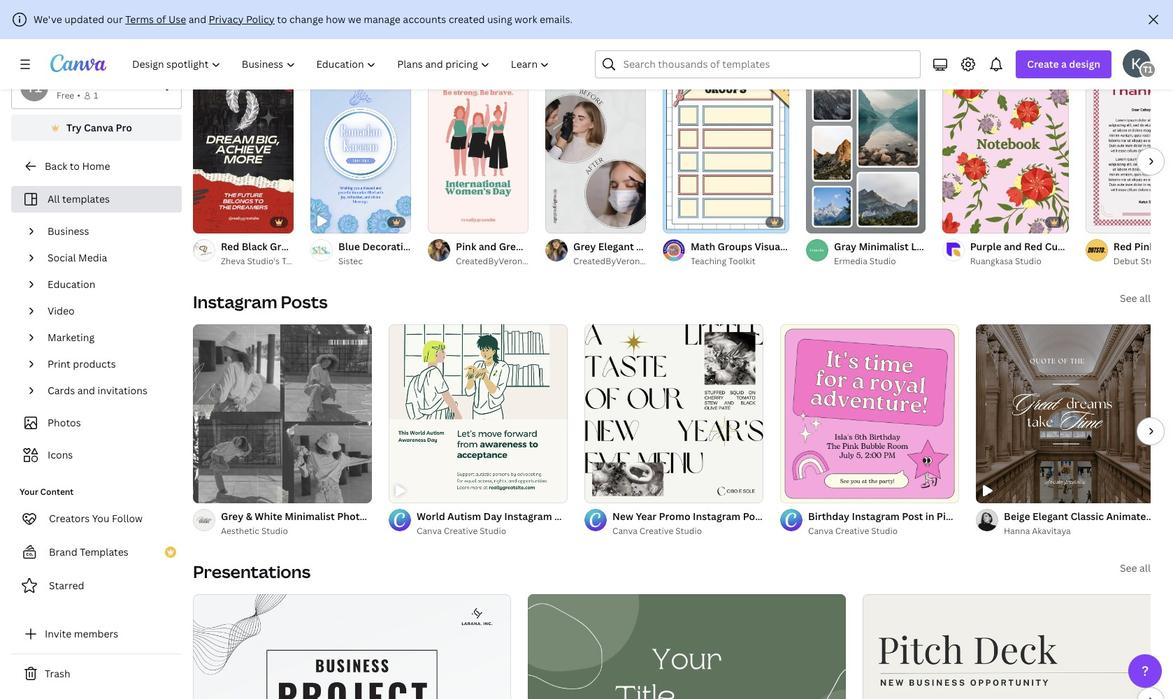 Task type: locate. For each thing, give the bounding box(es) containing it.
1 all from the top
[[1140, 292, 1151, 305]]

1 horizontal spatial to
[[277, 13, 287, 26]]

instagram down zheva
[[193, 290, 277, 313]]

akavitaya
[[1032, 525, 1071, 537]]

chic
[[1045, 510, 1066, 523]]

invite members button
[[11, 620, 182, 648]]

black right pink
[[960, 510, 986, 523]]

brand
[[49, 546, 77, 559]]

2 see all link from the top
[[1120, 562, 1151, 575]]

0 vertical spatial see all
[[1120, 292, 1151, 305]]

hanna akavitaya
[[1004, 525, 1071, 537]]

creators you follow
[[49, 512, 143, 525]]

2 see from the top
[[1120, 562, 1138, 575]]

1 see all from the top
[[1120, 292, 1151, 305]]

privacy policy link
[[209, 13, 275, 26]]

teaching toolkit link
[[691, 255, 790, 269]]

canva inside birthday instagram post in pink black black retro chic style canva creative studio
[[808, 525, 834, 537]]

team 1 element right design
[[1140, 62, 1157, 78]]

grey & white minimalist photo collage instagram post image
[[193, 325, 372, 504]]

1 see all link from the top
[[1120, 292, 1151, 305]]

and right cards
[[77, 384, 95, 397]]

2 see all from the top
[[1120, 562, 1151, 575]]

grey elegant brows treatment before after instagram story image
[[546, 55, 646, 234]]

post inside birthday instagram post in pink black black retro chic style canva creative studio
[[902, 510, 923, 523]]

change
[[290, 13, 324, 26]]

1 vertical spatial in
[[926, 510, 935, 523]]

0 horizontal spatial canva creative studio
[[417, 525, 506, 537]]

0 horizontal spatial createdbyveronika
[[456, 255, 534, 267]]

see all
[[1120, 292, 1151, 305], [1120, 562, 1151, 575]]

debut studio
[[1114, 255, 1168, 267]]

1 horizontal spatial in
[[926, 510, 935, 523]]

we
[[348, 13, 361, 26]]

Switch to another team button
[[11, 67, 182, 109]]

creative
[[444, 525, 478, 537], [640, 525, 674, 537], [836, 525, 870, 537]]

canva creative studio link for birthday instagram post in pink black black retro chic style image at the right of page
[[808, 525, 960, 539]]

create
[[1028, 57, 1059, 71]]

0 vertical spatial in
[[233, 20, 247, 43]]

creators
[[49, 512, 90, 525]]

0 vertical spatial all
[[1140, 292, 1151, 305]]

canva creative studio link
[[417, 525, 568, 539], [613, 525, 764, 539], [808, 525, 960, 539]]

try canva pro button
[[11, 115, 182, 141]]

0 horizontal spatial creative
[[444, 525, 478, 537]]

1 vertical spatial all
[[1140, 562, 1151, 575]]

team
[[282, 255, 303, 267]]

back to home link
[[11, 152, 182, 180]]

pro
[[116, 121, 132, 134]]

birthday instagram post in pink black black retro chic style image
[[781, 325, 960, 504]]

1 createdbyveronika from the left
[[456, 255, 534, 267]]

black
[[960, 510, 986, 523], [988, 510, 1014, 523]]

2 horizontal spatial creative
[[836, 525, 870, 537]]

starred
[[49, 579, 84, 592]]

to right back
[[70, 159, 80, 173]]

all
[[1140, 292, 1151, 305], [1140, 562, 1151, 575]]

a
[[1062, 57, 1067, 71]]

ermedia studio
[[834, 255, 896, 267]]

0 horizontal spatial team 1 element
[[20, 73, 48, 101]]

see all link down debut studio
[[1120, 292, 1151, 305]]

2 canva creative studio link from the left
[[613, 525, 764, 539]]

see down debut
[[1120, 292, 1138, 305]]

education
[[48, 278, 95, 291]]

1 horizontal spatial creative
[[640, 525, 674, 537]]

emails.
[[540, 13, 573, 26]]

0 horizontal spatial instagram
[[193, 290, 277, 313]]

1 vertical spatial see all
[[1120, 562, 1151, 575]]

and right use
[[189, 13, 206, 26]]

•
[[77, 90, 80, 101]]

2 horizontal spatial instagram
[[852, 510, 900, 523]]

2 createdbyveronika link from the left
[[573, 255, 651, 269]]

1 vertical spatial and
[[77, 384, 95, 397]]

cream neutral minimalist new business pitch deck presentation image
[[863, 594, 1174, 699]]

3 creative from the left
[[836, 525, 870, 537]]

photos
[[48, 416, 81, 429]]

0 horizontal spatial post
[[456, 510, 478, 523]]

business link
[[42, 218, 173, 245]]

social media link
[[42, 245, 173, 271]]

ruangkasa studio link
[[971, 255, 1069, 269]]

1 post from the left
[[456, 510, 478, 523]]

see
[[1120, 292, 1138, 305], [1120, 562, 1138, 575]]

follow
[[112, 512, 143, 525]]

see down hanna akavitaya link
[[1120, 562, 1138, 575]]

0 vertical spatial see all link
[[1120, 292, 1151, 305]]

products
[[73, 357, 116, 371]]

1 horizontal spatial createdbyveronika link
[[573, 255, 651, 269]]

top level navigation element
[[123, 50, 562, 78]]

free •
[[57, 90, 80, 101]]

1 horizontal spatial canva creative studio
[[613, 525, 702, 537]]

media
[[78, 251, 107, 264]]

we've
[[34, 13, 62, 26]]

in right 'new'
[[233, 20, 247, 43]]

in left pink
[[926, 510, 935, 523]]

2 post from the left
[[902, 510, 923, 523]]

updated
[[65, 13, 104, 26]]

business
[[48, 225, 89, 238]]

2 horizontal spatial canva creative studio link
[[808, 525, 960, 539]]

invite members
[[45, 627, 118, 641]]

zheva studio's team link
[[221, 255, 303, 269]]

invitations
[[98, 384, 147, 397]]

1 horizontal spatial instagram
[[406, 510, 454, 523]]

policy
[[246, 13, 275, 26]]

of
[[156, 13, 166, 26]]

1 vertical spatial see all link
[[1120, 562, 1151, 575]]

video link
[[42, 298, 173, 325]]

0 vertical spatial see
[[1120, 292, 1138, 305]]

creative inside birthday instagram post in pink black black retro chic style canva creative studio
[[836, 525, 870, 537]]

1 see from the top
[[1120, 292, 1138, 305]]

createdbyveronika link for grey elegant brows treatment before after instagram story image
[[573, 255, 651, 269]]

debut studio link
[[1114, 255, 1174, 269]]

in
[[233, 20, 247, 43], [926, 510, 935, 523]]

0 horizontal spatial createdbyveronika link
[[456, 255, 534, 269]]

see all down hanna akavitaya link
[[1120, 562, 1151, 575]]

pink
[[937, 510, 958, 523]]

0 horizontal spatial canva creative studio link
[[417, 525, 568, 539]]

grey
[[221, 510, 244, 523]]

canva creative studio
[[417, 525, 506, 537], [613, 525, 702, 537]]

gray minimalist landscape mountain with frame photo collage image
[[806, 55, 926, 234]]

black up hanna
[[988, 510, 1014, 523]]

brand templates
[[49, 546, 129, 559]]

and
[[189, 13, 206, 26], [77, 384, 95, 397]]

see for instagram posts
[[1120, 292, 1138, 305]]

instagram right the collage
[[406, 510, 454, 523]]

kendall parks image
[[1123, 50, 1151, 78]]

see all for presentations
[[1120, 562, 1151, 575]]

instagram inside birthday instagram post in pink black black retro chic style canva creative studio
[[852, 510, 900, 523]]

1 horizontal spatial team 1 element
[[1140, 62, 1157, 78]]

2 createdbyveronika from the left
[[573, 255, 651, 267]]

post
[[456, 510, 478, 523], [902, 510, 923, 523]]

studio inside the grey & white minimalist photo collage instagram post aesthetic studio
[[261, 525, 288, 537]]

see all down debut studio
[[1120, 292, 1151, 305]]

see all link down hanna akavitaya link
[[1120, 562, 1151, 575]]

templates
[[62, 192, 110, 206]]

createdbyveronika
[[456, 255, 534, 267], [573, 255, 651, 267]]

instagram inside the grey & white minimalist photo collage instagram post aesthetic studio
[[406, 510, 454, 523]]

team 1 element left free
[[20, 73, 48, 101]]

3 canva creative studio link from the left
[[808, 525, 960, 539]]

teaching
[[691, 255, 727, 267]]

1 horizontal spatial canva creative studio link
[[613, 525, 764, 539]]

minimalist
[[285, 510, 335, 523]]

team 1 image
[[1140, 62, 1157, 78]]

birthday instagram post in pink black black retro chic style link
[[808, 509, 1093, 525]]

ruangkasa
[[971, 255, 1013, 267]]

team 1 element
[[1140, 62, 1157, 78], [20, 73, 48, 101]]

to right policy
[[277, 13, 287, 26]]

to
[[277, 13, 287, 26], [70, 159, 80, 173]]

1 horizontal spatial post
[[902, 510, 923, 523]]

math groups visual classroom poster in red and blue playful, sketch style image
[[663, 55, 790, 234]]

collage
[[368, 510, 404, 523]]

instagram
[[193, 290, 277, 313], [406, 510, 454, 523], [852, 510, 900, 523]]

0 vertical spatial and
[[189, 13, 206, 26]]

back to home
[[45, 159, 110, 173]]

icons
[[48, 448, 73, 462]]

style
[[1069, 510, 1093, 523]]

1 createdbyveronika link from the left
[[456, 255, 534, 269]]

0 horizontal spatial and
[[77, 384, 95, 397]]

2 all from the top
[[1140, 562, 1151, 575]]

see all link for instagram posts
[[1120, 292, 1151, 305]]

work
[[515, 13, 537, 26]]

0 horizontal spatial black
[[960, 510, 986, 523]]

1 horizontal spatial createdbyveronika
[[573, 255, 651, 267]]

2 canva creative studio from the left
[[613, 525, 702, 537]]

in inside birthday instagram post in pink black black retro chic style canva creative studio
[[926, 510, 935, 523]]

instagram right birthday
[[852, 510, 900, 523]]

1 vertical spatial see
[[1120, 562, 1138, 575]]

1 horizontal spatial black
[[988, 510, 1014, 523]]

2 creative from the left
[[640, 525, 674, 537]]

red pink vivid thank you letter document image
[[1086, 55, 1174, 234]]

1 black from the left
[[960, 510, 986, 523]]

None search field
[[595, 50, 921, 78]]

retro
[[1016, 510, 1043, 523]]

content
[[40, 486, 74, 498]]

1 vertical spatial to
[[70, 159, 80, 173]]



Task type: vqa. For each thing, say whether or not it's contained in the screenshot.
the rightmost "WANT"
no



Task type: describe. For each thing, give the bounding box(es) containing it.
white
[[255, 510, 283, 523]]

use
[[168, 13, 186, 26]]

see all link for presentations
[[1120, 562, 1151, 575]]

presentations
[[193, 560, 311, 583]]

print products
[[48, 357, 116, 371]]

create a design button
[[1016, 50, 1112, 78]]

your
[[20, 486, 38, 498]]

all for instagram posts
[[1140, 292, 1151, 305]]

back
[[45, 159, 67, 173]]

manage
[[364, 13, 401, 26]]

your content
[[20, 486, 74, 498]]

team 1 image
[[20, 73, 48, 101]]

we've updated our terms of use and privacy policy to change how we manage accounts created using work emails.
[[34, 13, 573, 26]]

you
[[92, 512, 109, 525]]

zheva
[[221, 255, 245, 267]]

try
[[66, 121, 82, 134]]

birthday instagram post in pink black black retro chic style canva creative studio
[[808, 510, 1093, 537]]

hanna
[[1004, 525, 1030, 537]]

t1 button
[[1123, 50, 1157, 78]]

grey & white minimalist photo collage instagram post link
[[221, 509, 478, 525]]

red black grunge vintage photo quote instagram story image
[[193, 55, 294, 234]]

see all for instagram posts
[[1120, 292, 1151, 305]]

birthday
[[808, 510, 850, 523]]

see for presentations
[[1120, 562, 1138, 575]]

2 black from the left
[[988, 510, 1014, 523]]

createdbyveronika link for pink and green illustrative minimalist international women's day instagram story image
[[456, 255, 534, 269]]

pink and green illustrative minimalist international women's day instagram story image
[[428, 55, 529, 234]]

free
[[57, 90, 74, 101]]

team 1 element inside t1 popup button
[[1140, 62, 1157, 78]]

print
[[48, 357, 71, 371]]

1 horizontal spatial and
[[189, 13, 206, 26]]

hanna akavitaya link
[[1004, 525, 1155, 539]]

studio inside birthday instagram post in pink black black retro chic style canva creative studio
[[872, 525, 898, 537]]

marketing link
[[42, 325, 173, 351]]

social media
[[48, 251, 107, 264]]

teaching toolkit
[[691, 255, 756, 267]]

created
[[449, 13, 485, 26]]

new year promo instagram post in ivory black gold modern typographic style image
[[585, 325, 764, 504]]

post inside the grey & white minimalist photo collage instagram post aesthetic studio
[[456, 510, 478, 523]]

1 canva creative studio link from the left
[[417, 525, 568, 539]]

cards and invitations link
[[42, 378, 173, 404]]

creators you follow link
[[11, 505, 182, 533]]

create a design
[[1028, 57, 1101, 71]]

team 1 element inside switch to another team button
[[20, 73, 48, 101]]

canva creative studio link for new year promo instagram post in ivory black gold modern typographic style image
[[613, 525, 764, 539]]

ruangkasa studio
[[971, 255, 1042, 267]]

aesthetic
[[221, 525, 259, 537]]

ermedia studio link
[[834, 255, 926, 269]]

our
[[107, 13, 123, 26]]

instagram posts
[[193, 290, 328, 313]]

0 vertical spatial to
[[277, 13, 287, 26]]

canva inside button
[[84, 121, 113, 134]]

terms of use link
[[125, 13, 186, 26]]

new in canva
[[193, 20, 303, 43]]

cards
[[48, 384, 75, 397]]

aesthetic studio link
[[221, 525, 372, 539]]

grey minimalist business project presentation image
[[193, 594, 511, 699]]

debut
[[1114, 255, 1139, 267]]

purple and red cute floral notebook cover a4 document image
[[943, 55, 1069, 234]]

Search search field
[[623, 51, 912, 78]]

terms
[[125, 13, 154, 26]]

templates
[[80, 546, 129, 559]]

posts
[[281, 290, 328, 313]]

how
[[326, 13, 346, 26]]

createdbyveronika for createdbyveronika link corresponding to grey elegant brows treatment before after instagram story image
[[573, 255, 651, 267]]

studio's
[[247, 255, 280, 267]]

0 horizontal spatial to
[[70, 159, 80, 173]]

new
[[193, 20, 229, 43]]

marketing
[[48, 331, 94, 344]]

zheva studio's team
[[221, 255, 303, 267]]

&
[[246, 510, 252, 523]]

brand templates link
[[11, 539, 182, 567]]

createdbyveronika for createdbyveronika link associated with pink and green illustrative minimalist international women's day instagram story image
[[456, 255, 534, 267]]

icons link
[[20, 442, 173, 469]]

sistec link
[[339, 255, 411, 269]]

design
[[1070, 57, 1101, 71]]

education link
[[42, 271, 173, 298]]

trash
[[45, 667, 70, 681]]

photo
[[337, 510, 366, 523]]

1 canva creative studio from the left
[[417, 525, 506, 537]]

0 horizontal spatial in
[[233, 20, 247, 43]]

1 creative from the left
[[444, 525, 478, 537]]

all templates
[[48, 192, 110, 206]]

members
[[74, 627, 118, 641]]

all for presentations
[[1140, 562, 1151, 575]]

cards and invitations
[[48, 384, 147, 397]]

home
[[82, 159, 110, 173]]

video
[[48, 304, 75, 318]]

privacy
[[209, 13, 244, 26]]

social
[[48, 251, 76, 264]]

1
[[94, 90, 98, 101]]



